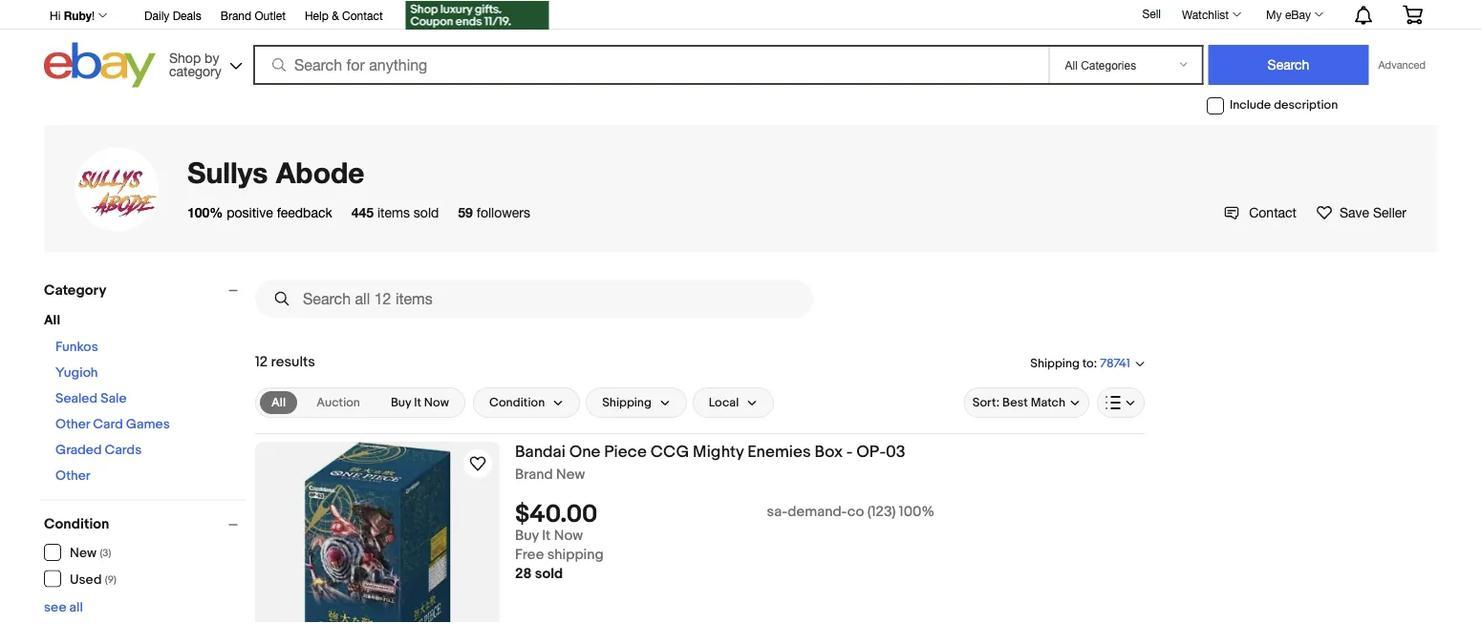 Task type: describe. For each thing, give the bounding box(es) containing it.
yugioh
[[55, 366, 98, 382]]

outlet
[[255, 9, 286, 22]]

free
[[515, 547, 544, 564]]

local
[[709, 396, 739, 411]]

sell
[[1142, 7, 1161, 20]]

now inside 'sa-demand-co (123) 100% buy it now free shipping 28 sold'
[[554, 528, 583, 545]]

0 vertical spatial now
[[424, 396, 449, 411]]

bandai one piece ccg mighty enemies box - op-03 brand new
[[515, 442, 905, 484]]

78741
[[1100, 357, 1130, 372]]

all link
[[260, 392, 297, 415]]

abode
[[276, 155, 365, 190]]

graded
[[55, 443, 102, 459]]

(3)
[[100, 548, 111, 560]]

watchlist
[[1182, 8, 1229, 21]]

sullys
[[187, 155, 268, 190]]

ebay
[[1285, 8, 1311, 21]]

buy it now link
[[379, 392, 460, 415]]

all for all
[[271, 396, 286, 410]]

12 results
[[255, 354, 315, 371]]

sealed
[[55, 391, 98, 408]]

shipping
[[547, 547, 604, 564]]

sa-
[[767, 504, 788, 521]]

category button
[[44, 282, 247, 299]]

category
[[44, 282, 106, 299]]

graded cards link
[[55, 443, 142, 459]]

account navigation
[[39, 0, 1437, 32]]

listing options selector. list view selected. image
[[1106, 396, 1136, 411]]

0 horizontal spatial new
[[70, 546, 97, 562]]

condition button inside $40.00 main content
[[473, 388, 580, 419]]

sullys abode image
[[75, 147, 159, 231]]

0 horizontal spatial 100%
[[187, 204, 223, 220]]

shipping for shipping to : 78741
[[1030, 356, 1080, 371]]

deals
[[173, 9, 201, 22]]

brand outlet
[[220, 9, 286, 22]]

1 horizontal spatial contact
[[1249, 204, 1297, 220]]

bandai one piece ccg mighty enemies box - op-03 heading
[[515, 442, 905, 462]]

Search for anything text field
[[256, 47, 1045, 83]]

advanced link
[[1369, 46, 1435, 84]]

sale
[[101, 391, 127, 408]]

positive
[[227, 204, 273, 220]]

save
[[1340, 204, 1369, 220]]

0 horizontal spatial condition
[[44, 516, 109, 534]]

watchlist link
[[1172, 3, 1250, 26]]

save seller button
[[1316, 203, 1407, 223]]

shop by category
[[169, 50, 221, 79]]

ccg
[[650, 442, 689, 462]]

sort: best match button
[[964, 388, 1089, 419]]

seller
[[1373, 204, 1407, 220]]

see all button
[[44, 600, 83, 616]]

shipping button
[[586, 388, 687, 419]]

local button
[[693, 388, 774, 419]]

help & contact link
[[305, 6, 383, 27]]

results
[[271, 354, 315, 371]]

auction
[[316, 396, 360, 411]]

box
[[815, 442, 843, 462]]

new (3)
[[70, 546, 111, 562]]

buy it now
[[391, 396, 449, 411]]

brand inside bandai one piece ccg mighty enemies box - op-03 brand new
[[515, 467, 553, 484]]

12
[[255, 354, 268, 371]]

to
[[1082, 356, 1094, 371]]

include description
[[1230, 98, 1338, 113]]

best
[[1002, 396, 1028, 411]]

all funkos yugioh sealed sale other card games graded cards other
[[44, 313, 170, 485]]

bandai one piece ccg mighty enemies box - op-03 link
[[515, 442, 1145, 467]]

co
[[847, 504, 864, 521]]

followers
[[477, 204, 530, 220]]

sort: best match
[[972, 396, 1065, 411]]

op-
[[856, 442, 886, 462]]

0 vertical spatial it
[[414, 396, 421, 411]]

feedback
[[277, 204, 332, 220]]

28
[[515, 566, 532, 584]]

$40.00
[[515, 501, 598, 531]]

sold inside 'sa-demand-co (123) 100% buy it now free shipping 28 sold'
[[535, 566, 563, 584]]

:
[[1094, 356, 1097, 371]]

my ebay
[[1266, 8, 1311, 21]]

shop by category button
[[161, 43, 247, 84]]

-
[[846, 442, 853, 462]]

sullys abode
[[187, 155, 365, 190]]

daily deals link
[[144, 6, 201, 27]]

bandai
[[515, 442, 566, 462]]

sealed sale link
[[55, 391, 127, 408]]

watch bandai one piece ccg mighty enemies box - op-03 image
[[466, 453, 489, 476]]

new inside bandai one piece ccg mighty enemies box - op-03 brand new
[[556, 467, 585, 484]]

funkos link
[[55, 340, 98, 356]]

brand outlet link
[[220, 6, 286, 27]]



Task type: locate. For each thing, give the bounding box(es) containing it.
1 horizontal spatial it
[[542, 528, 551, 545]]

demand-
[[788, 504, 847, 521]]

sold right items
[[414, 204, 439, 220]]

shipping left to
[[1030, 356, 1080, 371]]

all inside all funkos yugioh sealed sale other card games graded cards other
[[44, 313, 60, 329]]

description
[[1274, 98, 1338, 113]]

contact right '&'
[[342, 9, 383, 22]]

shop
[[169, 50, 201, 65]]

all
[[44, 313, 60, 329], [271, 396, 286, 410]]

funkos
[[55, 340, 98, 356]]

1 vertical spatial 100%
[[899, 504, 934, 521]]

other
[[55, 417, 90, 433], [55, 469, 90, 485]]

0 vertical spatial 100%
[[187, 204, 223, 220]]

1 horizontal spatial new
[[556, 467, 585, 484]]

1 vertical spatial brand
[[515, 467, 553, 484]]

piece
[[604, 442, 647, 462]]

100%
[[187, 204, 223, 220], [899, 504, 934, 521]]

0 vertical spatial brand
[[220, 9, 251, 22]]

1 horizontal spatial buy
[[515, 528, 539, 545]]

Search all 12 items field
[[255, 280, 813, 318]]

!
[[92, 9, 95, 22]]

0 vertical spatial new
[[556, 467, 585, 484]]

$40.00 main content
[[255, 272, 1145, 624]]

0 horizontal spatial buy
[[391, 396, 411, 411]]

advanced
[[1378, 59, 1426, 71]]

All selected text field
[[271, 395, 286, 412]]

match
[[1031, 396, 1065, 411]]

1 horizontal spatial now
[[554, 528, 583, 545]]

your shopping cart image
[[1402, 5, 1424, 24]]

contact inside 'account' navigation
[[342, 9, 383, 22]]

1 vertical spatial condition button
[[44, 516, 247, 534]]

other link
[[55, 469, 90, 485]]

100% right (123)
[[899, 504, 934, 521]]

mighty
[[693, 442, 744, 462]]

buy inside 'sa-demand-co (123) 100% buy it now free shipping 28 sold'
[[515, 528, 539, 545]]

0 horizontal spatial brand
[[220, 9, 251, 22]]

0 vertical spatial condition button
[[473, 388, 580, 419]]

brand
[[220, 9, 251, 22], [515, 467, 553, 484]]

daily
[[144, 9, 169, 22]]

other card games link
[[55, 417, 170, 433]]

buy up the free
[[515, 528, 539, 545]]

1 horizontal spatial condition button
[[473, 388, 580, 419]]

1 horizontal spatial 100%
[[899, 504, 934, 521]]

save seller
[[1340, 204, 1407, 220]]

0 vertical spatial sold
[[414, 204, 439, 220]]

1 vertical spatial now
[[554, 528, 583, 545]]

0 vertical spatial condition
[[489, 396, 545, 411]]

enemies
[[747, 442, 811, 462]]

condition button up bandai
[[473, 388, 580, 419]]

1 vertical spatial all
[[271, 396, 286, 410]]

condition
[[489, 396, 545, 411], [44, 516, 109, 534]]

category
[[169, 63, 221, 79]]

0 horizontal spatial all
[[44, 313, 60, 329]]

include
[[1230, 98, 1271, 113]]

brand inside 'account' navigation
[[220, 9, 251, 22]]

by
[[205, 50, 219, 65]]

&
[[332, 9, 339, 22]]

100% left positive at top
[[187, 204, 223, 220]]

1 vertical spatial other
[[55, 469, 90, 485]]

03
[[886, 442, 905, 462]]

1 vertical spatial buy
[[515, 528, 539, 545]]

condition up bandai
[[489, 396, 545, 411]]

sort:
[[972, 396, 1000, 411]]

it up the free
[[542, 528, 551, 545]]

one
[[569, 442, 601, 462]]

shop by category banner
[[39, 0, 1437, 93]]

daily deals
[[144, 9, 201, 22]]

0 vertical spatial other
[[55, 417, 90, 433]]

see
[[44, 600, 66, 616]]

1 horizontal spatial sold
[[535, 566, 563, 584]]

now
[[424, 396, 449, 411], [554, 528, 583, 545]]

sold
[[414, 204, 439, 220], [535, 566, 563, 584]]

my ebay link
[[1256, 3, 1332, 26]]

None submit
[[1208, 45, 1369, 85]]

it right the auction link
[[414, 396, 421, 411]]

1 horizontal spatial condition
[[489, 396, 545, 411]]

shipping for shipping
[[602, 396, 652, 411]]

sold right 28
[[535, 566, 563, 584]]

get the coupon image
[[406, 1, 549, 30]]

sell link
[[1134, 7, 1170, 20]]

all up funkos
[[44, 313, 60, 329]]

0 vertical spatial all
[[44, 313, 60, 329]]

1 horizontal spatial shipping
[[1030, 356, 1080, 371]]

my
[[1266, 8, 1282, 21]]

other down sealed
[[55, 417, 90, 433]]

100% inside 'sa-demand-co (123) 100% buy it now free shipping 28 sold'
[[899, 504, 934, 521]]

all down the 12 results
[[271, 396, 286, 410]]

shipping up piece
[[602, 396, 652, 411]]

0 vertical spatial contact
[[342, 9, 383, 22]]

1 horizontal spatial all
[[271, 396, 286, 410]]

0 horizontal spatial it
[[414, 396, 421, 411]]

all
[[69, 600, 83, 616]]

0 vertical spatial buy
[[391, 396, 411, 411]]

sullys abode link
[[187, 155, 365, 190]]

condition up new (3)
[[44, 516, 109, 534]]

445 items sold
[[351, 204, 439, 220]]

445
[[351, 204, 374, 220]]

1 vertical spatial shipping
[[602, 396, 652, 411]]

2 other from the top
[[55, 469, 90, 485]]

100% positive feedback
[[187, 204, 332, 220]]

0 horizontal spatial shipping
[[602, 396, 652, 411]]

new
[[556, 467, 585, 484], [70, 546, 97, 562]]

auction link
[[305, 392, 372, 415]]

1 vertical spatial new
[[70, 546, 97, 562]]

yugioh link
[[55, 366, 98, 382]]

1 horizontal spatial brand
[[515, 467, 553, 484]]

sa-demand-co (123) 100% buy it now free shipping 28 sold
[[515, 504, 934, 584]]

cards
[[105, 443, 142, 459]]

hi
[[50, 9, 61, 22]]

new down one
[[556, 467, 585, 484]]

1 vertical spatial it
[[542, 528, 551, 545]]

it inside 'sa-demand-co (123) 100% buy it now free shipping 28 sold'
[[542, 528, 551, 545]]

used
[[70, 572, 102, 589]]

0 horizontal spatial sold
[[414, 204, 439, 220]]

all for all funkos yugioh sealed sale other card games graded cards other
[[44, 313, 60, 329]]

hi ruby !
[[50, 9, 95, 22]]

shipping inside dropdown button
[[602, 396, 652, 411]]

59
[[458, 204, 473, 220]]

help & contact
[[305, 9, 383, 22]]

59 followers
[[458, 204, 530, 220]]

contact left save
[[1249, 204, 1297, 220]]

0 vertical spatial shipping
[[1030, 356, 1080, 371]]

shipping inside shipping to : 78741
[[1030, 356, 1080, 371]]

brand down bandai
[[515, 467, 553, 484]]

condition inside $40.00 main content
[[489, 396, 545, 411]]

other down the graded on the bottom left of the page
[[55, 469, 90, 485]]

1 vertical spatial sold
[[535, 566, 563, 584]]

items
[[377, 204, 410, 220]]

condition button up (3) on the left bottom
[[44, 516, 247, 534]]

none submit inside shop by category banner
[[1208, 45, 1369, 85]]

shipping
[[1030, 356, 1080, 371], [602, 396, 652, 411]]

1 vertical spatial condition
[[44, 516, 109, 534]]

1 other from the top
[[55, 417, 90, 433]]

buy right auction
[[391, 396, 411, 411]]

0 horizontal spatial contact
[[342, 9, 383, 22]]

0 horizontal spatial now
[[424, 396, 449, 411]]

used (9)
[[70, 572, 116, 589]]

games
[[126, 417, 170, 433]]

card
[[93, 417, 123, 433]]

shipping to : 78741
[[1030, 356, 1130, 372]]

brand left outlet
[[220, 9, 251, 22]]

bandai one piece ccg mighty enemies box - op-03 image
[[255, 442, 500, 624]]

0 horizontal spatial condition button
[[44, 516, 247, 534]]

new left (3) on the left bottom
[[70, 546, 97, 562]]

contact link
[[1224, 204, 1297, 221]]

1 vertical spatial contact
[[1249, 204, 1297, 220]]

buy
[[391, 396, 411, 411], [515, 528, 539, 545]]

all inside $40.00 main content
[[271, 396, 286, 410]]

ruby
[[64, 9, 92, 22]]



Task type: vqa. For each thing, say whether or not it's contained in the screenshot.
All to the left
yes



